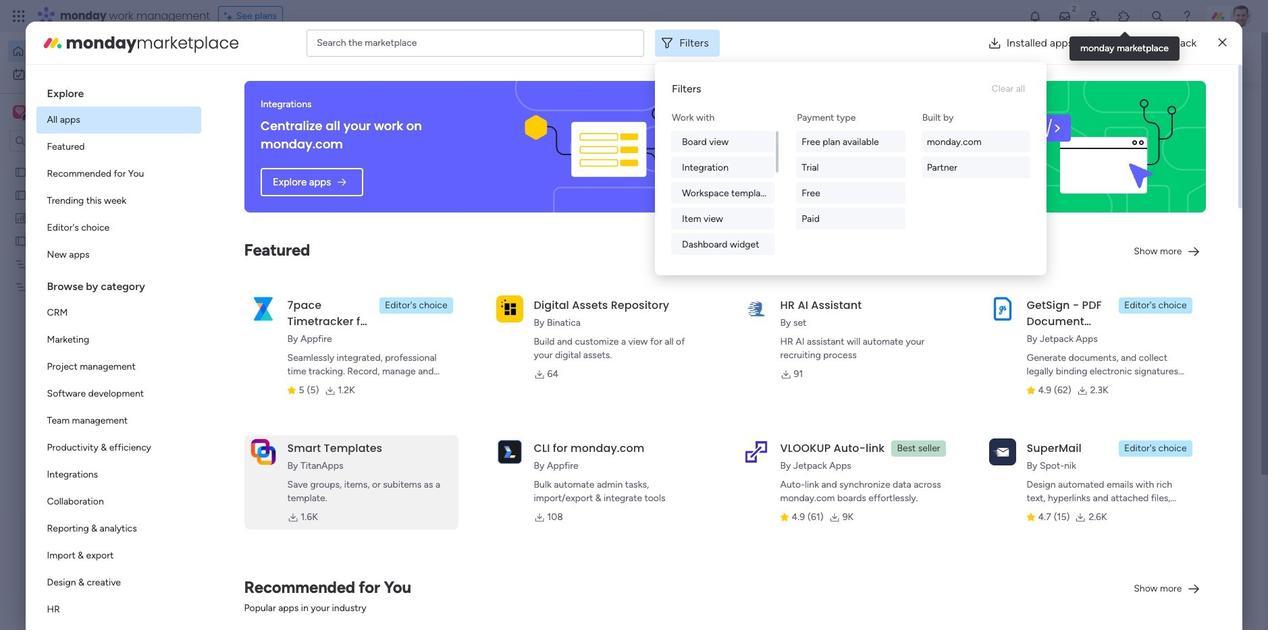 Task type: describe. For each thing, give the bounding box(es) containing it.
2 banner logo image from the left
[[1015, 81, 1191, 213]]

invite members image
[[1088, 9, 1102, 23]]

terry turtle image
[[281, 605, 308, 631]]

select product image
[[12, 9, 26, 23]]

2 heading from the top
[[36, 269, 201, 300]]

1 circle o image from the top
[[1025, 161, 1034, 171]]

close recently visited image
[[249, 110, 265, 126]]

workspace image
[[15, 105, 24, 120]]

2 circle o image from the top
[[1025, 179, 1034, 189]]

v2 bolt switch image
[[1121, 50, 1129, 65]]

add to favorites image
[[697, 247, 711, 260]]

public board image
[[14, 166, 27, 178]]

terry turtle image
[[1231, 5, 1252, 27]]

0 horizontal spatial monday marketplace image
[[42, 32, 63, 54]]

1 vertical spatial component image
[[266, 433, 278, 446]]

1 banner logo image from the left
[[523, 81, 699, 213]]

quick search results list box
[[249, 126, 973, 471]]

v2 user feedback image
[[1016, 50, 1026, 65]]



Task type: locate. For each thing, give the bounding box(es) containing it.
heading
[[36, 76, 201, 107], [36, 269, 201, 300]]

see plans image
[[224, 9, 236, 24]]

1 horizontal spatial banner logo image
[[1015, 81, 1191, 213]]

option
[[8, 41, 164, 62], [8, 64, 164, 85], [36, 107, 201, 134], [36, 134, 201, 161], [0, 160, 172, 162], [36, 161, 201, 188], [36, 188, 201, 215], [36, 215, 201, 242], [36, 242, 201, 269], [36, 300, 201, 327], [36, 327, 201, 354], [36, 354, 201, 381], [36, 381, 201, 408], [36, 408, 201, 435], [36, 435, 201, 462], [36, 462, 201, 489], [36, 489, 201, 516], [36, 516, 201, 543], [36, 543, 201, 570], [36, 570, 201, 597], [36, 597, 201, 624]]

1 vertical spatial circle o image
[[1025, 179, 1034, 189]]

list box
[[36, 76, 201, 631], [0, 158, 172, 481]]

circle o image
[[1025, 161, 1034, 171], [1025, 179, 1034, 189]]

dapulse x slim image
[[1188, 98, 1204, 114]]

banner logo image
[[523, 81, 699, 213], [1015, 81, 1191, 213]]

Search in workspace field
[[28, 133, 113, 149]]

0 horizontal spatial banner logo image
[[523, 81, 699, 213]]

monday marketplace image
[[1118, 9, 1132, 23], [42, 32, 63, 54]]

component image
[[743, 268, 755, 280], [266, 433, 278, 446]]

check circle image
[[1025, 127, 1034, 137]]

templates image image
[[1017, 272, 1196, 365]]

0 horizontal spatial component image
[[266, 433, 278, 446]]

1 vertical spatial public dashboard image
[[743, 247, 758, 261]]

1 vertical spatial heading
[[36, 269, 201, 300]]

public dashboard image inside quick search results 'list box'
[[743, 247, 758, 261]]

public dashboard image
[[14, 211, 27, 224], [743, 247, 758, 261]]

notifications image
[[1029, 9, 1042, 23]]

workspace image
[[13, 105, 26, 120]]

search everything image
[[1151, 9, 1165, 23]]

0 vertical spatial circle o image
[[1025, 161, 1034, 171]]

0 vertical spatial monday marketplace image
[[1118, 9, 1132, 23]]

help image
[[1181, 9, 1194, 23]]

0 horizontal spatial public dashboard image
[[14, 211, 27, 224]]

1 vertical spatial monday marketplace image
[[42, 32, 63, 54]]

public board image
[[14, 188, 27, 201], [14, 234, 27, 247], [266, 247, 281, 261]]

getting started element
[[1005, 492, 1208, 546]]

app logo image
[[250, 296, 277, 323], [496, 296, 523, 323], [743, 296, 770, 323], [989, 296, 1016, 323], [250, 439, 277, 466], [496, 439, 523, 466], [743, 439, 770, 466], [989, 439, 1016, 466]]

public dashboard image down public board image
[[14, 211, 27, 224]]

2 image
[[1069, 1, 1081, 16]]

0 vertical spatial heading
[[36, 76, 201, 107]]

0 vertical spatial public dashboard image
[[14, 211, 27, 224]]

0 vertical spatial component image
[[743, 268, 755, 280]]

dapulse x slim image
[[1219, 35, 1227, 51]]

workspace selection element
[[13, 104, 113, 122]]

public dashboard image right add to favorites 'icon' on the top right of page
[[743, 247, 758, 261]]

1 horizontal spatial monday marketplace image
[[1118, 9, 1132, 23]]

1 horizontal spatial component image
[[743, 268, 755, 280]]

1 heading from the top
[[36, 76, 201, 107]]

check circle image
[[1025, 144, 1034, 154]]

1 horizontal spatial public dashboard image
[[743, 247, 758, 261]]

update feed image
[[1059, 9, 1072, 23]]



Task type: vqa. For each thing, say whether or not it's contained in the screenshot.
v2 status outline icon
no



